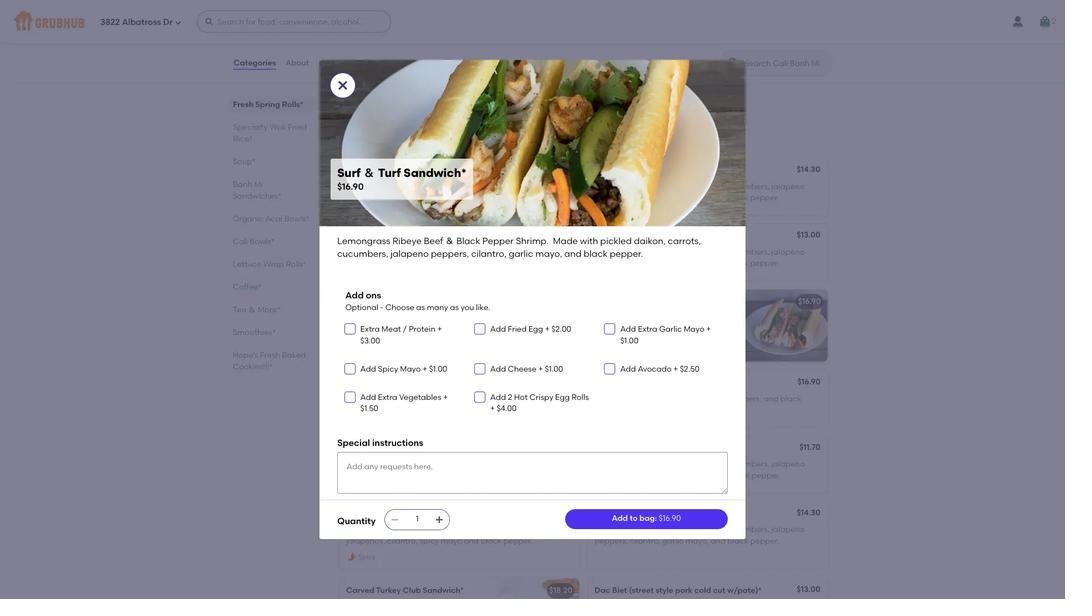 Task type: locate. For each thing, give the bounding box(es) containing it.
coffee* tab
[[233, 281, 311, 293]]

add up optional
[[345, 290, 364, 301]]

add spicy mayo + $1.00
[[360, 364, 447, 374]]

cilantro, down savory bbq pork sandwich*
[[630, 258, 660, 268]]

cucumbers, for vietnamese ham w/pate sandwich*
[[725, 460, 770, 469]]

cucumbers, for sauteed spam ＆ egg sandwich*
[[725, 182, 770, 191]]

0 vertical spatial $14.30
[[797, 165, 820, 174]]

0 horizontal spatial w/pate
[[384, 166, 413, 176]]

$13.00 for savory bbq pork sandwich*
[[797, 230, 820, 240]]

0 vertical spatial rolls*
[[282, 100, 303, 109]]

daikon, down pork loaf w/pate sandwich*
[[417, 182, 444, 191]]

spicy left -
[[346, 297, 367, 306]]

with down the vietnamese
[[618, 460, 634, 469]]

made down the vietnamese
[[595, 460, 616, 469]]

add inside add 2 hot crispy egg rolls + $4.00
[[490, 393, 506, 402]]

mayo, for savory bbq pork sandwich*
[[686, 258, 709, 268]]

with up $2.50
[[678, 324, 693, 333]]

daikon,
[[417, 182, 444, 191], [665, 182, 693, 191], [634, 236, 666, 247], [417, 247, 444, 257], [665, 247, 693, 257], [417, 313, 444, 322], [595, 335, 622, 345], [417, 394, 444, 404], [417, 460, 444, 469], [665, 460, 693, 469], [665, 525, 693, 534]]

rolls* right wrap
[[286, 260, 307, 269]]

as left you
[[450, 303, 459, 312]]

tea
[[233, 305, 247, 315]]

about button
[[285, 43, 310, 83]]

peppers, for sauteed spam ＆ egg sandwich*
[[595, 193, 628, 203]]

1 vertical spatial w/pate
[[662, 444, 691, 453]]

sweet sausage sandwich*
[[346, 378, 448, 388]]

cod
[[453, 509, 469, 519]]

cilantro, down spam
[[630, 193, 660, 203]]

as left many on the bottom left of page
[[416, 303, 425, 312]]

peppers, down 'surf'
[[346, 193, 379, 203]]

1 vertical spatial banh mi sandwiches*
[[233, 180, 282, 201]]

mayo,
[[686, 193, 709, 203], [535, 248, 562, 259], [437, 258, 460, 268], [686, 258, 709, 268], [437, 324, 460, 333], [595, 358, 618, 367], [437, 405, 460, 415], [437, 471, 460, 480], [686, 536, 709, 546]]

svg image for add extra garlic mayo + $1.00
[[606, 326, 613, 332]]

svg image up made with cucumbers, pickled daikon ＆ carrots, jalapenos, cilantro, spicy mayo and black pepper.
[[435, 515, 444, 524]]

made with pickled daikon, carrots, cucumbers, jalapeno peppers, cilantro, garlic butter, and black pepper. down vietnamese ham w/pate sandwich*
[[595, 460, 805, 480]]

1 horizontal spatial 2
[[1052, 17, 1056, 26]]

fresh up cookies!!!*
[[260, 351, 280, 360]]

smoothies*
[[233, 328, 276, 337]]

with down "to"
[[618, 525, 634, 534]]

0 vertical spatial lemongrass
[[337, 236, 390, 247]]

1 horizontal spatial bowls*
[[285, 214, 310, 224]]

1 vertical spatial pepper
[[595, 324, 622, 333]]

and for sauteed spam ＆ egg sandwich*
[[711, 193, 726, 203]]

made with pickled daikon, carrots, cucumbers, jalapeno peppers, cilantro, garlic mayo, and black pepper. for vegetarian loaf sandwich*
[[346, 460, 556, 480]]

peppers, down the vietnamese
[[595, 471, 628, 480]]

cilantro, for pork loaf w/pate sandwich*
[[381, 193, 412, 203]]

extra up $3.00
[[360, 325, 380, 334]]

hope's fresh baked cookies!!!* tab
[[233, 349, 311, 373]]

extra inside "add extra garlic mayo + $1.00"
[[638, 325, 657, 334]]

cilantro, inside made with cucumbers, pickled daikon ＆ carrots, jalapenos, cilantro, spicy mayo and black pepper.
[[387, 536, 418, 546]]

peppers, for savory bbq pork sandwich*
[[595, 258, 628, 268]]

1 horizontal spatial loaf
[[390, 444, 407, 453]]

banh up 'surf'
[[337, 133, 367, 147]]

garlic for vegetarian loaf sandwich*
[[414, 471, 435, 480]]

chicken left many on the bottom left of page
[[395, 297, 426, 306]]

pepper. for sauteed tofu sandwich*
[[502, 258, 531, 268]]

made with cucumbers, pickled daikon ＆ carrots, jalapenos, cilantro, spicy mayo and black pepper.
[[346, 525, 533, 546]]

peppers, down vegetarian
[[346, 471, 379, 480]]

0 vertical spatial mayo
[[684, 325, 704, 334]]

1 vertical spatial egg
[[529, 325, 543, 334]]

daikon, down vietnamese ham w/pate sandwich*
[[665, 460, 693, 469]]

with for sauteed spam ＆ egg sandwich*
[[618, 182, 634, 191]]

1 horizontal spatial as
[[450, 303, 459, 312]]

0 horizontal spatial mi
[[254, 180, 263, 189]]

2 vertical spatial banh
[[675, 378, 695, 388]]

0 vertical spatial pork
[[346, 166, 363, 176]]

fresh up specialty
[[233, 100, 253, 109]]

beer
[[346, 509, 364, 519]]

0 horizontal spatial sauteed
[[346, 232, 378, 241]]

with for pork loaf w/pate sandwich*
[[370, 182, 385, 191]]

cilantro, down input item quantity number field
[[387, 536, 418, 546]]

0 vertical spatial mi
[[370, 133, 384, 147]]

made down 'surf'
[[346, 182, 368, 191]]

+ right 'cheese'
[[538, 364, 543, 374]]

0 vertical spatial fresh
[[233, 100, 253, 109]]

0 vertical spatial soup
[[398, 2, 418, 12]]

2 horizontal spatial mi
[[697, 378, 706, 388]]

mayo, for black pepper shrimp sandwich*
[[686, 536, 709, 546]]

1 vertical spatial black
[[698, 313, 719, 322]]

＆ inside the surf ＆ turf sandwich* $16.90
[[364, 166, 375, 180]]

0 vertical spatial bowls*
[[285, 214, 310, 224]]

(street
[[629, 586, 654, 595]]

w/pate right 'surf'
[[384, 166, 413, 176]]

rolls* inside tab
[[286, 260, 307, 269]]

tofu
[[380, 232, 396, 241]]

pickled for sauteed spam ＆ egg sandwich*
[[636, 182, 663, 191]]

/
[[403, 325, 407, 334]]

garlic for savory bbq pork sandwich*
[[662, 258, 684, 268]]

sauteed left spam
[[595, 166, 627, 176]]

carrots, for spicy crispy chicken sandwich*
[[446, 313, 475, 322]]

1 vertical spatial banh
[[233, 180, 253, 189]]

with down "bbq"
[[618, 247, 634, 257]]

peppers, down savory
[[595, 258, 628, 268]]

0 horizontal spatial banh
[[233, 180, 253, 189]]

add for add to bag: $16.90
[[612, 514, 628, 523]]

peppers, down add to bag: $16.90
[[595, 536, 628, 546]]

add inside "add extra vegetables + $1.50"
[[360, 393, 376, 402]]

cilantro, down the sauteed tofu sandwich*
[[381, 258, 412, 268]]

pork
[[346, 166, 363, 176], [641, 232, 659, 241]]

mi
[[370, 133, 384, 147], [254, 180, 263, 189], [697, 378, 706, 388]]

0 vertical spatial lemongrass ribeye beef ＆ black pepper shrimp.  made with pickled daikon, carrots, cucumbers, jalapeno peppers, cilantro, garlic mayo, and black pepper.
[[337, 236, 703, 259]]

egg inside add 2 hot crispy egg rolls + $4.00
[[555, 393, 570, 402]]

bowls* right acai
[[285, 214, 310, 224]]

pepper
[[482, 236, 514, 247], [595, 324, 622, 333], [618, 509, 646, 519]]

as
[[416, 303, 425, 312], [450, 303, 459, 312]]

banana
[[697, 394, 727, 404]]

0 horizontal spatial black
[[456, 236, 480, 247]]

hot
[[514, 393, 528, 402]]

spicy for spicy
[[358, 553, 376, 561]]

0 vertical spatial butter,
[[437, 193, 462, 203]]

svg image for add fried egg + $2.00
[[476, 326, 483, 332]]

$1.00 up vegetables
[[429, 364, 447, 374]]

2 $14.30 from the top
[[797, 508, 820, 518]]

3822 albatross dr
[[100, 17, 172, 27]]

1 $14.30 from the top
[[797, 165, 820, 174]]

0 horizontal spatial mayo
[[400, 364, 421, 374]]

pickled for sweet sausage sandwich*
[[387, 394, 415, 404]]

svg image for add extra vegetables + $1.50
[[346, 394, 353, 401]]

egg left $2.00
[[529, 325, 543, 334]]

black for sauteed tofu sandwich*
[[479, 258, 500, 268]]

$1.00 inside "add extra garlic mayo + $1.00"
[[620, 336, 639, 345]]

2 vertical spatial pepper
[[618, 509, 646, 519]]

coconut chicken curry soup image
[[496, 38, 579, 110]]

2 vertical spatial egg
[[555, 393, 570, 402]]

svg image right $2.00
[[606, 326, 613, 332]]

bag:
[[639, 514, 657, 523]]

0 horizontal spatial fresh
[[233, 100, 253, 109]]

cold
[[694, 586, 711, 595]]

1 horizontal spatial made with pickled daikon, carrots, cucumbers, jalapeno peppers, cilantro, garlic butter, and black pepper.
[[595, 460, 805, 480]]

mi down $2.50
[[697, 378, 706, 388]]

soup* tab
[[233, 156, 311, 168]]

fresh spring rolls*
[[233, 100, 303, 109]]

1 vertical spatial fried
[[508, 325, 527, 334]]

peppers, for sweet sausage sandwich*
[[346, 405, 379, 415]]

extra inside "add extra vegetables + $1.50"
[[378, 393, 397, 402]]

american
[[636, 378, 673, 388]]

1 horizontal spatial ribeye
[[643, 313, 668, 322]]

spicy crispy chicken sandwich*
[[346, 297, 469, 306]]

+ inside add 2 hot crispy egg rolls + $4.00
[[490, 404, 495, 414]]

with for black pepper shrimp sandwich*
[[618, 525, 634, 534]]

with for sauteed tofu sandwich*
[[370, 247, 385, 257]]

top sirloin american banh mi
[[595, 378, 706, 388]]

and
[[464, 193, 479, 203], [711, 193, 726, 203], [564, 248, 582, 259], [462, 258, 477, 268], [711, 258, 726, 268], [462, 324, 477, 333], [620, 358, 635, 367], [764, 394, 779, 404], [462, 405, 477, 415], [462, 471, 477, 480], [712, 471, 727, 480], [464, 536, 479, 546], [711, 536, 726, 546]]

loaf right 'surf'
[[365, 166, 382, 176]]

＆ inside tab
[[248, 305, 256, 315]]

extra for add extra garlic mayo + $1.00
[[638, 325, 657, 334]]

special
[[337, 438, 370, 448]]

made up savory
[[595, 182, 616, 191]]

with down vegetarian
[[370, 460, 385, 469]]

made with pickled daikon, carrots, cucumbers, jalapeno peppers, cilantro, garlic butter, and black pepper. for pork loaf w/pate sandwich*
[[346, 182, 556, 203]]

0 horizontal spatial crispy
[[369, 297, 393, 306]]

black pepper shrimp sandwich*
[[595, 509, 717, 519]]

0 vertical spatial fried
[[288, 123, 307, 132]]

cucumbers, for spicy crispy chicken sandwich*
[[477, 313, 521, 322]]

1 horizontal spatial black
[[595, 509, 616, 519]]

like.
[[476, 303, 490, 312]]

carrots, for savory bbq pork sandwich*
[[695, 247, 723, 257]]

vietnamese
[[595, 444, 640, 453]]

butter, for vietnamese ham w/pate sandwich*
[[686, 471, 710, 480]]

1 vertical spatial fresh
[[260, 351, 280, 360]]

0 horizontal spatial banh mi sandwiches*
[[233, 180, 282, 201]]

1 horizontal spatial sauteed
[[595, 166, 627, 176]]

1 vertical spatial made with pickled daikon, carrots, cucumbers, jalapeno peppers, cilantro, garlic butter, and black pepper.
[[595, 460, 805, 480]]

fried up 'cheese'
[[508, 325, 527, 334]]

you
[[461, 303, 474, 312]]

smoothies* tab
[[233, 327, 311, 338]]

1 vertical spatial sandwiches*
[[233, 191, 282, 201]]

+ inside extra meat / protein + $3.00
[[437, 325, 442, 334]]

banh mi sandwiches*
[[337, 133, 463, 147], [233, 180, 282, 201]]

fresh inside tab
[[233, 100, 253, 109]]

banh down $2.50
[[675, 378, 695, 388]]

chicken
[[381, 45, 412, 55], [395, 297, 426, 306]]

2 vertical spatial black
[[595, 509, 616, 519]]

garlic for spicy crispy chicken sandwich*
[[414, 324, 435, 333]]

pepper. for spicy crispy chicken sandwich*
[[502, 324, 531, 333]]

butter, down the surf ＆ turf sandwich* $16.90
[[437, 193, 462, 203]]

2 horizontal spatial black
[[698, 313, 719, 322]]

black for vietnamese ham w/pate sandwich*
[[729, 471, 750, 480]]

alaskan
[[420, 509, 451, 519]]

0 horizontal spatial made with pickled daikon, carrots, cucumbers, jalapeno peppers, cilantro, garlic butter, and black pepper.
[[346, 182, 556, 203]]

add up $1.50
[[360, 393, 376, 402]]

black inside made with lettuce, cheese, banana peppers, and black pepper.
[[781, 394, 801, 404]]

1 vertical spatial 2
[[508, 393, 512, 402]]

many
[[427, 303, 448, 312]]

1 horizontal spatial mi
[[370, 133, 384, 147]]

0 horizontal spatial bowls*
[[250, 237, 275, 246]]

svg image up top
[[606, 365, 613, 372]]

surf
[[337, 166, 361, 180]]

made inside made with cucumbers, pickled daikon ＆ carrots, jalapenos, cilantro, spicy mayo and black pepper.
[[346, 525, 368, 534]]

cheese,
[[666, 394, 695, 404]]

carrots,
[[446, 182, 475, 191], [695, 182, 723, 191], [668, 236, 701, 247], [446, 247, 475, 257], [695, 247, 723, 257], [446, 313, 475, 322], [624, 335, 653, 345], [446, 394, 475, 404], [446, 460, 475, 469], [695, 460, 723, 469], [500, 525, 529, 534], [695, 525, 723, 534]]

svg image
[[1039, 15, 1052, 28], [205, 17, 214, 26], [336, 79, 349, 92], [346, 365, 353, 372], [476, 394, 483, 401]]

1 horizontal spatial banh mi sandwiches*
[[337, 133, 463, 147]]

mayo, for sweet sausage sandwich*
[[437, 405, 460, 415]]

1 horizontal spatial w/pate
[[662, 444, 691, 453]]

daikon, for vegetarian loaf sandwich*
[[417, 460, 444, 469]]

add inside add ons optional - choose as many as you like.
[[345, 290, 364, 301]]

daikon, down savory bbq pork sandwich*
[[665, 247, 693, 257]]

mayo, for spicy crispy chicken sandwich*
[[437, 324, 460, 333]]

rolls* inside tab
[[282, 100, 303, 109]]

pepper.
[[503, 193, 532, 203], [750, 193, 779, 203], [610, 248, 643, 259], [502, 258, 531, 268], [750, 258, 779, 268], [502, 324, 531, 333], [659, 358, 688, 367], [502, 405, 531, 415], [595, 405, 624, 415], [502, 471, 531, 480], [752, 471, 781, 480], [503, 536, 533, 546], [750, 536, 779, 546]]

0 vertical spatial banh mi sandwiches*
[[337, 133, 463, 147]]

fresh
[[233, 100, 253, 109], [260, 351, 280, 360]]

fresh inside hope's fresh baked cookies!!!*
[[260, 351, 280, 360]]

0 vertical spatial sauteed
[[595, 166, 627, 176]]

3822
[[100, 17, 120, 27]]

0 vertical spatial ribeye
[[392, 236, 422, 247]]

black inside made with cucumbers, pickled daikon ＆ carrots, jalapenos, cilantro, spicy mayo and black pepper.
[[481, 536, 502, 546]]

beef right tofu
[[424, 236, 443, 247]]

+ right the protein
[[437, 325, 442, 334]]

fried right the wok
[[288, 123, 307, 132]]

bowls* inside tab
[[285, 214, 310, 224]]

protein
[[409, 325, 436, 334]]

svg image
[[175, 19, 181, 26], [346, 326, 353, 332], [476, 326, 483, 332], [606, 326, 613, 332], [476, 365, 483, 372], [606, 365, 613, 372], [346, 394, 353, 401], [391, 515, 400, 524], [435, 515, 444, 524]]

0 vertical spatial pepper
[[482, 236, 514, 247]]

0 vertical spatial shrimp.
[[516, 236, 549, 247]]

black for vegetarian loaf sandwich*
[[479, 471, 500, 480]]

cilantro, down "choose"
[[381, 324, 412, 333]]

daikon, down vegetarian loaf sandwich*
[[417, 460, 444, 469]]

2 horizontal spatial $1.00
[[620, 336, 639, 345]]

1 vertical spatial pork
[[641, 232, 659, 241]]

peppers, up savory
[[595, 193, 628, 203]]

0 horizontal spatial loaf
[[365, 166, 382, 176]]

add up sirloin
[[620, 364, 636, 374]]

with inside made with cucumbers, pickled daikon ＆ carrots, jalapenos, cilantro, spicy mayo and black pepper.
[[370, 525, 385, 534]]

-
[[380, 303, 384, 312]]

1 vertical spatial crispy
[[530, 393, 553, 402]]

crispy
[[369, 297, 393, 306], [530, 393, 553, 402]]

cilantro, for beer battered wild alaskan cod w/spicy mayo*
[[387, 536, 418, 546]]

ons
[[366, 290, 381, 301]]

0 horizontal spatial fried
[[288, 123, 307, 132]]

w/pate right ham
[[662, 444, 691, 453]]

$1.00
[[620, 336, 639, 345], [429, 364, 447, 374], [545, 364, 563, 374]]

carved
[[346, 586, 374, 595]]

peppers, down sweet
[[346, 405, 379, 415]]

with for sweet sausage sandwich*
[[370, 394, 385, 404]]

0 horizontal spatial 2
[[508, 393, 512, 402]]

made for vietnamese ham w/pate sandwich*
[[595, 460, 616, 469]]

2 horizontal spatial banh
[[675, 378, 695, 388]]

with down spam
[[618, 182, 634, 191]]

soup
[[398, 2, 418, 12], [437, 45, 457, 55]]

soup inside "button"
[[398, 2, 418, 12]]

0 horizontal spatial sandwiches*
[[233, 191, 282, 201]]

made for savory bbq pork sandwich*
[[595, 247, 616, 257]]

mi up turf
[[370, 133, 384, 147]]

pickled for spicy crispy chicken sandwich*
[[387, 313, 415, 322]]

mayo, for sauteed tofu sandwich*
[[437, 258, 460, 268]]

daikon, down the sauteed tofu sandwich*
[[417, 247, 444, 257]]

svg image inside 2 button
[[1039, 15, 1052, 28]]

peppers, right the banana on the bottom of page
[[729, 394, 762, 404]]

sandwiches* up pork loaf w/pate sandwich*
[[387, 133, 463, 147]]

instructions
[[372, 438, 423, 448]]

made inside made with lettuce, cheese, banana peppers, and black pepper.
[[595, 394, 616, 404]]

add for add 2 hot crispy egg rolls + $4.00
[[490, 393, 506, 402]]

jalapeno for pork loaf w/pate sandwich*
[[523, 182, 556, 191]]

＆ inside made with cucumbers, pickled daikon ＆ carrots, jalapenos, cilantro, spicy mayo and black pepper.
[[490, 525, 498, 534]]

1 horizontal spatial mayo
[[684, 325, 704, 334]]

pepper. for vegetarian loaf sandwich*
[[502, 471, 531, 480]]

loaf right vegetarian
[[390, 444, 407, 453]]

+ left $4.00
[[490, 404, 495, 414]]

add fried egg + $2.00
[[490, 325, 571, 334]]

$1.50
[[360, 404, 378, 414]]

made with pickled daikon, carrots, cucumbers, jalapeno peppers, cilantro, garlic butter, and black pepper. down pork loaf w/pate sandwich*
[[346, 182, 556, 203]]

0 vertical spatial chicken
[[381, 45, 412, 55]]

sweet
[[346, 378, 369, 388]]

1 vertical spatial rolls*
[[286, 260, 307, 269]]

1 vertical spatial sauteed
[[346, 232, 378, 241]]

with down turf
[[370, 182, 385, 191]]

black
[[480, 193, 501, 203], [728, 193, 748, 203], [584, 248, 608, 259], [479, 258, 500, 268], [728, 258, 748, 268], [479, 324, 500, 333], [637, 358, 657, 367], [781, 394, 801, 404], [479, 405, 500, 415], [479, 471, 500, 480], [729, 471, 750, 480], [481, 536, 502, 546], [728, 536, 748, 546]]

0 vertical spatial sandwiches*
[[387, 133, 463, 147]]

extra down sausage
[[378, 393, 397, 402]]

2 horizontal spatial egg
[[662, 166, 677, 176]]

jalapeno for savory bbq pork sandwich*
[[772, 247, 805, 257]]

$1.00 right 'cheese'
[[545, 364, 563, 374]]

1 vertical spatial loaf
[[390, 444, 407, 453]]

+ right garlic
[[706, 325, 711, 334]]

categories button
[[233, 43, 277, 83]]

made with pickled daikon, carrots, cucumbers, jalapeno peppers, cilantro, garlic mayo, and black pepper. for sauteed spam ＆ egg sandwich*
[[595, 182, 805, 203]]

wrap
[[264, 260, 284, 269]]

svg image left 'cheese'
[[476, 365, 483, 372]]

peppers,
[[346, 193, 379, 203], [595, 193, 628, 203], [431, 248, 469, 259], [346, 258, 379, 268], [595, 258, 628, 268], [346, 324, 379, 333], [630, 346, 663, 356], [729, 394, 762, 404], [346, 405, 379, 415], [346, 471, 379, 480], [595, 471, 628, 480], [595, 536, 628, 546]]

butter,
[[437, 193, 462, 203], [686, 471, 710, 480]]

made up 'jalapenos,'
[[346, 525, 368, 534]]

1 horizontal spatial soup
[[437, 45, 457, 55]]

add inside "add extra garlic mayo + $1.00"
[[620, 325, 636, 334]]

with for savory bbq pork sandwich*
[[618, 247, 634, 257]]

pepper. for black pepper shrimp sandwich*
[[750, 536, 779, 546]]

made down savory
[[595, 247, 616, 257]]

beer battered wild alaskan cod w/spicy mayo*
[[346, 509, 529, 519]]

quantity
[[337, 516, 376, 526]]

peppers, for spicy crispy chicken sandwich*
[[346, 324, 379, 333]]

with up 'jalapenos,'
[[370, 525, 385, 534]]

beef up garlic
[[670, 313, 687, 322]]

cucumbers, for savory bbq pork sandwich*
[[725, 247, 770, 257]]

and inside made with cucumbers, pickled daikon ＆ carrots, jalapenos, cilantro, spicy mayo and black pepper.
[[464, 536, 479, 546]]

1 horizontal spatial crispy
[[530, 393, 553, 402]]

garlic for vietnamese ham w/pate sandwich*
[[662, 471, 684, 480]]

top
[[595, 378, 609, 388]]

add cheese + $1.00
[[490, 364, 563, 374]]

bowls* inside tab
[[250, 237, 275, 246]]

with for spicy crispy chicken sandwich*
[[370, 313, 385, 322]]

with down -
[[370, 313, 385, 322]]

1 vertical spatial chicken
[[395, 297, 426, 306]]

and for vietnamese ham w/pate sandwich*
[[712, 471, 727, 480]]

mi down the soup* tab
[[254, 180, 263, 189]]

black for beer battered wild alaskan cod w/spicy mayo*
[[481, 536, 502, 546]]

soup right curry
[[437, 45, 457, 55]]

noodle
[[369, 2, 397, 12]]

categories
[[234, 58, 276, 68]]

cilantro, down vegetables
[[381, 405, 412, 415]]

ribeye
[[392, 236, 422, 247], [643, 313, 668, 322]]

daikon, down the 'sweet sausage sandwich*' on the bottom of page
[[417, 394, 444, 404]]

peppers, up ons
[[346, 258, 379, 268]]

banh mi sandwiches* inside tab
[[233, 180, 282, 201]]

add
[[345, 290, 364, 301], [490, 325, 506, 334], [620, 325, 636, 334], [360, 364, 376, 374], [490, 364, 506, 374], [620, 364, 636, 374], [360, 393, 376, 402], [490, 393, 506, 402], [612, 514, 628, 523]]

cilantro, down ham
[[630, 471, 660, 480]]

made down the sauteed tofu sandwich*
[[346, 247, 368, 257]]

1 horizontal spatial fresh
[[260, 351, 280, 360]]

with for top sirloin american banh mi
[[618, 394, 634, 404]]

mayo, for sauteed spam ＆ egg sandwich*
[[686, 193, 709, 203]]

carved turkey club sandwich* image
[[496, 579, 579, 599]]

pepper. inside made with cucumbers, pickled daikon ＆ carrots, jalapenos, cilantro, spicy mayo and black pepper.
[[503, 536, 533, 546]]

1 vertical spatial ribeye
[[643, 313, 668, 322]]

mayo inside "add extra garlic mayo + $1.00"
[[684, 325, 704, 334]]

0 horizontal spatial as
[[416, 303, 425, 312]]

banh
[[337, 133, 367, 147], [233, 180, 253, 189], [675, 378, 695, 388]]

style
[[656, 586, 673, 595]]

made down optional
[[346, 313, 368, 322]]

made with pickled daikon, carrots, cucumbers, jalapeno peppers, cilantro, garlic mayo, and black pepper.
[[595, 182, 805, 203], [346, 247, 556, 268], [595, 247, 805, 268], [346, 313, 556, 333], [346, 394, 556, 415], [346, 460, 556, 480], [595, 525, 805, 546]]

Input item quantity number field
[[405, 510, 429, 530]]

0 vertical spatial loaf
[[365, 166, 382, 176]]

albatross
[[122, 17, 161, 27]]

1 horizontal spatial pork
[[641, 232, 659, 241]]

pork left turf
[[346, 166, 363, 176]]

svg image for 2
[[1039, 15, 1052, 28]]

1 vertical spatial $14.30
[[797, 508, 820, 518]]

cali bowls*
[[233, 237, 275, 246]]

$16.90
[[337, 181, 364, 192], [798, 297, 821, 306], [798, 377, 820, 387], [659, 514, 681, 523]]

garlic
[[414, 193, 435, 203], [662, 193, 684, 203], [509, 248, 533, 259], [414, 258, 435, 268], [662, 258, 684, 268], [414, 324, 435, 333], [697, 346, 719, 356], [414, 405, 435, 415], [414, 471, 435, 480], [662, 471, 684, 480], [662, 536, 684, 546]]

vegetarian
[[346, 444, 388, 453]]

dac biet (street style pork cold cut w/pate)*
[[595, 586, 762, 595]]

extra left garlic
[[638, 325, 657, 334]]

butter, down vietnamese ham w/pate sandwich*
[[686, 471, 710, 480]]

sandwich*
[[404, 166, 467, 180], [415, 166, 456, 176], [679, 166, 720, 176], [398, 232, 439, 241], [660, 232, 702, 241], [428, 297, 469, 306], [406, 378, 448, 388], [409, 444, 450, 453], [692, 444, 734, 453], [676, 509, 717, 519], [423, 586, 464, 595]]

with down sirloin
[[618, 394, 634, 404]]

svg image down sweet
[[346, 394, 353, 401]]

rolls* for fresh spring rolls*
[[282, 100, 303, 109]]

with down tofu
[[370, 247, 385, 257]]

cilantro, for sauteed spam ＆ egg sandwich*
[[630, 193, 660, 203]]

beef
[[424, 236, 443, 247], [670, 313, 687, 322]]

0 vertical spatial 2
[[1052, 17, 1056, 26]]

1 horizontal spatial lemongrass
[[595, 313, 641, 322]]

daikon, for sauteed spam ＆ egg sandwich*
[[665, 182, 693, 191]]

shrimp.
[[516, 236, 549, 247], [624, 324, 652, 333]]

surf ＆ turf sandwich* image
[[744, 290, 828, 362]]

add for add cheese + $1.00
[[490, 364, 506, 374]]

spicy inside "button"
[[346, 2, 367, 12]]

banh mi sandwiches* tab
[[233, 179, 311, 202]]

0 horizontal spatial soup
[[398, 2, 418, 12]]

cut
[[713, 586, 725, 595]]

cilantro, down add to bag: $16.90
[[630, 536, 660, 546]]

with inside made with lettuce, cheese, banana peppers, and black pepper.
[[618, 394, 634, 404]]

lemongrass ribeye beef ＆ black pepper shrimp.  made with pickled daikon, carrots, cucumbers, jalapeno peppers, cilantro, garlic mayo, and black pepper.
[[337, 236, 703, 259], [595, 313, 723, 367]]

pickled for savory bbq pork sandwich*
[[636, 247, 663, 257]]

daikon, down shrimp
[[665, 525, 693, 534]]

daikon, for black pepper shrimp sandwich*
[[665, 525, 693, 534]]

0 horizontal spatial butter,
[[437, 193, 462, 203]]

made down sweet
[[346, 394, 368, 404]]

1 vertical spatial mi
[[254, 180, 263, 189]]

1 horizontal spatial egg
[[555, 393, 570, 402]]

add left garlic
[[620, 325, 636, 334]]

daikon, down many on the bottom left of page
[[417, 313, 444, 322]]

black
[[456, 236, 480, 247], [698, 313, 719, 322], [595, 509, 616, 519]]

0 vertical spatial black
[[456, 236, 480, 247]]



Task type: vqa. For each thing, say whether or not it's contained in the screenshot.


Task type: describe. For each thing, give the bounding box(es) containing it.
add for add extra garlic mayo + $1.00
[[620, 325, 636, 334]]

and for sauteed tofu sandwich*
[[462, 258, 477, 268]]

tea ＆ more* tab
[[233, 304, 311, 316]]

soup*
[[233, 157, 256, 166]]

lettuce wrap rolls* tab
[[233, 259, 311, 270]]

$19.50
[[550, 45, 572, 55]]

0 vertical spatial egg
[[662, 166, 677, 176]]

$18.20
[[549, 586, 572, 595]]

and for black pepper shrimp sandwich*
[[711, 536, 726, 546]]

daikon, for spicy crispy chicken sandwich*
[[417, 313, 444, 322]]

cucumbers, for sauteed tofu sandwich*
[[477, 247, 521, 257]]

pickled for sauteed tofu sandwich*
[[387, 247, 415, 257]]

mayo*
[[504, 509, 529, 519]]

sauteed spam ＆ egg sandwich*
[[595, 166, 720, 176]]

daikon, up top
[[595, 335, 622, 345]]

svg image for add cheese + $1.00
[[476, 365, 483, 372]]

jalapeno for sweet sausage sandwich*
[[523, 394, 556, 404]]

carved turkey club sandwich*
[[346, 586, 464, 595]]

coffee*
[[233, 282, 262, 292]]

made with lettuce, cheese, banana peppers, and black pepper.
[[595, 394, 801, 415]]

coconut chicken curry soup
[[346, 45, 457, 55]]

daikon, for vietnamese ham w/pate sandwich*
[[665, 460, 693, 469]]

0 horizontal spatial lemongrass
[[337, 236, 390, 247]]

add for add fried egg + $2.00
[[490, 325, 506, 334]]

vietnamese ham w/pate sandwich*
[[595, 444, 734, 453]]

$2.00
[[552, 325, 571, 334]]

peppers, up many on the bottom left of page
[[431, 248, 469, 259]]

pickled for black pepper shrimp sandwich*
[[636, 525, 663, 534]]

daikon, right savory
[[634, 236, 666, 247]]

avocado
[[638, 364, 672, 374]]

organic acai bowls*
[[233, 214, 310, 224]]

pepper. for pork loaf w/pate sandwich*
[[503, 193, 532, 203]]

cucumbers, for sweet sausage sandwich*
[[477, 394, 521, 404]]

reviews
[[318, 58, 349, 68]]

loaf for pork
[[365, 166, 382, 176]]

svg image inside main navigation navigation
[[175, 19, 181, 26]]

peppers, for vietnamese ham w/pate sandwich*
[[595, 471, 628, 480]]

svg image for add spicy mayo
[[346, 365, 353, 372]]

0 horizontal spatial shrimp.
[[516, 236, 549, 247]]

garlic for pork loaf w/pate sandwich*
[[414, 193, 435, 203]]

acai
[[266, 214, 283, 224]]

daikon, for savory bbq pork sandwich*
[[665, 247, 693, 257]]

wild
[[401, 509, 418, 519]]

2 inside button
[[1052, 17, 1056, 26]]

spring
[[255, 100, 280, 109]]

extra inside extra meat / protein + $3.00
[[360, 325, 380, 334]]

0 horizontal spatial egg
[[529, 325, 543, 334]]

and for sweet sausage sandwich*
[[462, 405, 477, 415]]

sirloin
[[610, 378, 634, 388]]

jalapeno for vietnamese ham w/pate sandwich*
[[772, 460, 805, 469]]

made for beer battered wild alaskan cod w/spicy mayo*
[[346, 525, 368, 534]]

specialty wok fried rice*
[[233, 123, 307, 144]]

made for sauteed spam ＆ egg sandwich*
[[595, 182, 616, 191]]

mayo
[[441, 536, 462, 546]]

lettuce wrap rolls*
[[233, 260, 307, 269]]

mi inside tab
[[254, 180, 263, 189]]

spicy up sausage
[[378, 364, 398, 374]]

$14.30 for sauteed spam ＆ egg sandwich*
[[797, 165, 820, 174]]

1 horizontal spatial beef
[[670, 313, 687, 322]]

rolls* for lettuce wrap rolls*
[[286, 260, 307, 269]]

add extra vegetables + $1.50
[[360, 393, 448, 414]]

sandwiches* inside tab
[[233, 191, 282, 201]]

carrots, inside made with cucumbers, pickled daikon ＆ carrots, jalapenos, cilantro, spicy mayo and black pepper.
[[500, 525, 529, 534]]

+ left $2.00
[[545, 325, 550, 334]]

w/pate for ham
[[662, 444, 691, 453]]

spicy noodle soup button
[[340, 0, 579, 29]]

svg image for add 2 hot crispy egg rolls
[[476, 394, 483, 401]]

pickled inside made with cucumbers, pickled daikon ＆ carrots, jalapenos, cilantro, spicy mayo and black pepper.
[[434, 525, 461, 534]]

$16.90 inside the surf ＆ turf sandwich* $16.90
[[337, 181, 364, 192]]

meat
[[382, 325, 401, 334]]

and for beer battered wild alaskan cod w/spicy mayo*
[[464, 536, 479, 546]]

add for add ons optional - choose as many as you like.
[[345, 290, 364, 301]]

spicy
[[420, 536, 439, 546]]

dac
[[595, 586, 610, 595]]

sauteed tofu sandwich*
[[346, 232, 439, 241]]

made for spicy crispy chicken sandwich*
[[346, 313, 368, 322]]

biet
[[612, 586, 627, 595]]

2 button
[[1039, 12, 1056, 32]]

$15.60
[[549, 508, 572, 518]]

lettuce,
[[636, 394, 664, 404]]

search icon image
[[727, 57, 740, 70]]

with for vietnamese ham w/pate sandwich*
[[618, 460, 634, 469]]

made with pickled daikon, carrots, cucumbers, jalapeno peppers, cilantro, garlic mayo, and black pepper. for spicy crispy chicken sandwich*
[[346, 313, 556, 333]]

$4.00
[[497, 404, 517, 414]]

add for add avocado + $2.50
[[620, 364, 636, 374]]

pickled for vietnamese ham w/pate sandwich*
[[636, 460, 663, 469]]

daikon
[[463, 525, 488, 534]]

made with pickled daikon, carrots, cucumbers, jalapeno peppers, cilantro, garlic butter, and black pepper. for vietnamese ham w/pate sandwich*
[[595, 460, 805, 480]]

made for pork loaf w/pate sandwich*
[[346, 182, 368, 191]]

fresh spring rolls* tab
[[233, 99, 311, 110]]

0 horizontal spatial pork
[[346, 166, 363, 176]]

baked
[[282, 351, 306, 360]]

w/pate for loaf
[[384, 166, 413, 176]]

made with pickled daikon, carrots, cucumbers, jalapeno peppers, cilantro, garlic mayo, and black pepper. for black pepper shrimp sandwich*
[[595, 525, 805, 546]]

+ inside "add extra garlic mayo + $1.00"
[[706, 325, 711, 334]]

bbq
[[623, 232, 639, 241]]

1 vertical spatial soup
[[437, 45, 457, 55]]

specialty wok fried rice* tab
[[233, 121, 311, 145]]

cilantro, for spicy crispy chicken sandwich*
[[381, 324, 412, 333]]

cilantro, up like.
[[471, 248, 507, 259]]

cali bowls* tab
[[233, 236, 311, 247]]

carrots, for vegetarian loaf sandwich*
[[446, 460, 475, 469]]

black for spicy crispy chicken sandwich*
[[479, 324, 500, 333]]

jalapeno for vegetarian loaf sandwich*
[[523, 460, 556, 469]]

turkey
[[376, 586, 401, 595]]

pepper. for sauteed spam ＆ egg sandwich*
[[750, 193, 779, 203]]

carrots, for pork loaf w/pate sandwich*
[[446, 182, 475, 191]]

with left "bbq"
[[580, 236, 598, 247]]

ham
[[642, 444, 660, 453]]

svg image left wild
[[391, 515, 400, 524]]

+ left $2.50
[[673, 364, 678, 374]]

pepper. inside made with lettuce, cheese, banana peppers, and black pepper.
[[595, 405, 624, 415]]

Special instructions text field
[[337, 452, 728, 493]]

carrots, for vietnamese ham w/pate sandwich*
[[695, 460, 723, 469]]

pork loaf w/pate sandwich*
[[346, 166, 456, 176]]

extra meat / protein + $3.00
[[360, 325, 442, 345]]

jalapeno for spicy crispy chicken sandwich*
[[523, 313, 556, 322]]

spam
[[629, 166, 651, 176]]

about
[[286, 58, 309, 68]]

0 vertical spatial crispy
[[369, 297, 393, 306]]

cali
[[233, 237, 248, 246]]

jalapeno for black pepper shrimp sandwich*
[[772, 525, 805, 534]]

choose
[[385, 303, 414, 312]]

loaf for vegetarian
[[390, 444, 407, 453]]

pepper. for savory bbq pork sandwich*
[[750, 258, 779, 268]]

main navigation navigation
[[0, 0, 1065, 43]]

+ inside "add extra vegetables + $1.50"
[[443, 393, 448, 402]]

savory
[[595, 232, 621, 241]]

carrots, for sweet sausage sandwich*
[[446, 394, 475, 404]]

spicy for spicy noodle soup
[[346, 2, 367, 12]]

made up add avocado + $2.50
[[654, 324, 676, 333]]

cucumbers, for black pepper shrimp sandwich*
[[725, 525, 770, 534]]

and for pork loaf w/pate sandwich*
[[464, 193, 479, 203]]

shrimp
[[647, 509, 674, 519]]

black for savory bbq pork sandwich*
[[728, 258, 748, 268]]

0 horizontal spatial beef
[[424, 236, 443, 247]]

black for black pepper shrimp sandwich*
[[728, 536, 748, 546]]

cucumbers, inside made with cucumbers, pickled daikon ＆ carrots, jalapenos, cilantro, spicy mayo and black pepper.
[[387, 525, 432, 534]]

+ up vegetables
[[423, 364, 427, 374]]

specialty
[[233, 123, 268, 132]]

$2.50
[[680, 364, 700, 374]]

carrots, for black pepper shrimp sandwich*
[[695, 525, 723, 534]]

0 horizontal spatial $1.00
[[429, 364, 447, 374]]

cheese
[[508, 364, 537, 374]]

pepper. for beer battered wild alaskan cod w/spicy mayo*
[[503, 536, 533, 546]]

garlic
[[659, 325, 682, 334]]

add to bag: $16.90
[[612, 514, 681, 523]]

add avocado + $2.50
[[620, 364, 700, 374]]

hope's
[[233, 351, 258, 360]]

daikon, for sauteed tofu sandwich*
[[417, 247, 444, 257]]

add for add spicy mayo + $1.00
[[360, 364, 376, 374]]

cucumbers, for vegetarian loaf sandwich*
[[477, 460, 521, 469]]

2 inside add 2 hot crispy egg rolls + $4.00
[[508, 393, 512, 402]]

2 vertical spatial mi
[[697, 378, 706, 388]]

w/spicy
[[471, 509, 502, 519]]

carrots, for sauteed tofu sandwich*
[[446, 247, 475, 257]]

made with pickled daikon, carrots, cucumbers, jalapeno peppers, cilantro, garlic mayo, and black pepper. for sweet sausage sandwich*
[[346, 394, 556, 415]]

garlic for sauteed spam ＆ egg sandwich*
[[662, 193, 684, 203]]

peppers, inside made with lettuce, cheese, banana peppers, and black pepper.
[[729, 394, 762, 404]]

made with pickled daikon, carrots, cucumbers, jalapeno peppers, cilantro, garlic mayo, and black pepper. for sauteed tofu sandwich*
[[346, 247, 556, 268]]

sausage
[[371, 378, 405, 388]]

dr
[[163, 17, 172, 27]]

black for sweet sausage sandwich*
[[479, 405, 500, 415]]

vegetables
[[399, 393, 441, 402]]

1 horizontal spatial fried
[[508, 325, 527, 334]]

and for spicy crispy chicken sandwich*
[[462, 324, 477, 333]]

sauteed for sauteed spam ＆ egg sandwich*
[[595, 166, 627, 176]]

spicy image
[[346, 552, 356, 562]]

savory bbq pork sandwich*
[[595, 232, 702, 241]]

surf ＆ turf sandwich* $16.90
[[337, 166, 467, 192]]

battered
[[365, 509, 399, 519]]

club
[[403, 586, 421, 595]]

1 horizontal spatial sandwiches*
[[387, 133, 463, 147]]

and inside made with lettuce, cheese, banana peppers, and black pepper.
[[764, 394, 779, 404]]

cilantro, for savory bbq pork sandwich*
[[630, 258, 660, 268]]

1 as from the left
[[416, 303, 425, 312]]

cucumbers, for pork loaf w/pate sandwich*
[[477, 182, 521, 191]]

organic acai bowls* tab
[[233, 213, 311, 225]]

coconut
[[346, 45, 379, 55]]

banh inside tab
[[233, 180, 253, 189]]

turf
[[378, 166, 401, 180]]

carrots, for sauteed spam ＆ egg sandwich*
[[695, 182, 723, 191]]

curry
[[414, 45, 435, 55]]

1 vertical spatial lemongrass ribeye beef ＆ black pepper shrimp.  made with pickled daikon, carrots, cucumbers, jalapeno peppers, cilantro, garlic mayo, and black pepper.
[[595, 313, 723, 367]]

jalapeno for sauteed spam ＆ egg sandwich*
[[772, 182, 805, 191]]

1 horizontal spatial shrimp.
[[624, 324, 652, 333]]

pickled for pork loaf w/pate sandwich*
[[387, 182, 415, 191]]

1 vertical spatial mayo
[[400, 364, 421, 374]]

cilantro, up $2.50
[[665, 346, 696, 356]]

mayo, for vegetarian loaf sandwich*
[[437, 471, 460, 480]]

crispy inside add 2 hot crispy egg rolls + $4.00
[[530, 393, 553, 402]]

sauteed for sauteed tofu sandwich*
[[346, 232, 378, 241]]

rice*
[[233, 134, 253, 144]]

wok
[[270, 123, 286, 132]]

made left savory
[[553, 236, 578, 247]]

sandwich* inside the surf ＆ turf sandwich* $16.90
[[404, 166, 467, 180]]

0 vertical spatial banh
[[337, 133, 367, 147]]

2 as from the left
[[450, 303, 459, 312]]

made for top sirloin american banh mi
[[595, 394, 616, 404]]

fried inside specialty wok fried rice*
[[288, 123, 307, 132]]

peppers, up avocado
[[630, 346, 663, 356]]

1 horizontal spatial $1.00
[[545, 364, 563, 374]]

spicy noodle soup
[[346, 2, 418, 12]]

add extra garlic mayo + $1.00
[[620, 325, 711, 345]]

daikon, for sweet sausage sandwich*
[[417, 394, 444, 404]]

cilantro, for vegetarian loaf sandwich*
[[381, 471, 412, 480]]

made for sauteed tofu sandwich*
[[346, 247, 368, 257]]

Search Cali Banh Mi search field
[[743, 58, 828, 69]]

lettuce
[[233, 260, 262, 269]]



